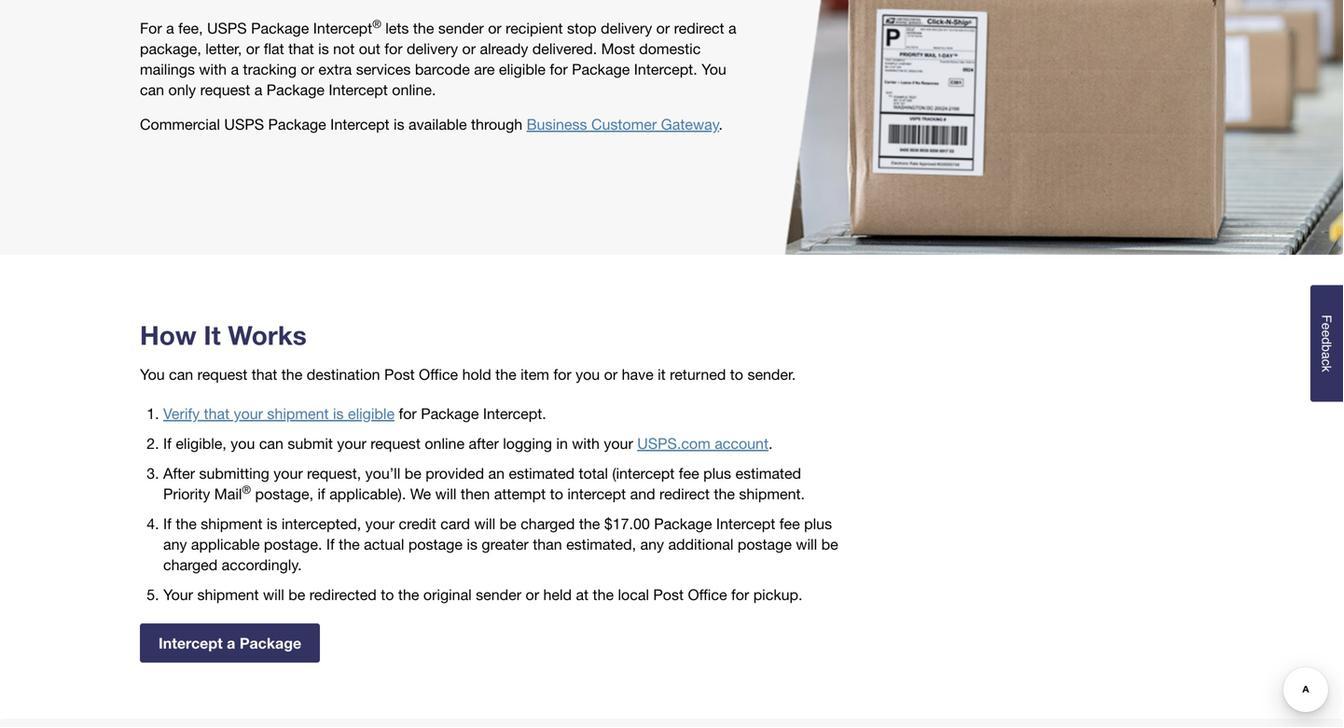 Task type: locate. For each thing, give the bounding box(es) containing it.
0 vertical spatial sender
[[439, 19, 484, 37]]

0 horizontal spatial you
[[231, 435, 255, 452]]

to right "redirected"
[[381, 586, 394, 604]]

1 vertical spatial delivery
[[407, 40, 458, 58]]

charged up than
[[521, 515, 575, 533]]

available
[[409, 115, 467, 133]]

hold
[[463, 366, 492, 383]]

1 horizontal spatial post
[[654, 586, 684, 604]]

your down verify that your shipment is eligible for package intercept.
[[337, 435, 367, 452]]

only
[[168, 81, 196, 99]]

is left not
[[318, 40, 329, 58]]

estimated,
[[567, 535, 637, 553]]

1 vertical spatial ®
[[242, 483, 251, 496]]

0 horizontal spatial estimated
[[509, 464, 575, 482]]

will
[[436, 485, 457, 503], [475, 515, 496, 533], [796, 535, 818, 553], [263, 586, 284, 604]]

usps down tracking
[[224, 115, 264, 133]]

your up submitting
[[234, 405, 263, 422]]

plus
[[704, 464, 732, 482], [805, 515, 833, 533]]

1 horizontal spatial office
[[688, 586, 728, 604]]

shipment inside if the shipment is intercepted, your credit card will be charged the $17.00 package intercept fee plus any applicable postage. if the actual postage is greater than estimated, any additional postage will be charged accordingly.
[[201, 515, 263, 533]]

your inside after submitting your request, you'll be provided an estimated total (intercept fee plus estimated priority mail
[[274, 464, 303, 482]]

1 horizontal spatial that
[[252, 366, 277, 383]]

destination
[[307, 366, 380, 383]]

0 vertical spatial plus
[[704, 464, 732, 482]]

fee inside after submitting your request, you'll be provided an estimated total (intercept fee plus estimated priority mail
[[679, 464, 700, 482]]

1 horizontal spatial estimated
[[736, 464, 802, 482]]

® down submitting
[[242, 483, 251, 496]]

verify that your shipment is eligible for package intercept.
[[163, 405, 547, 422]]

0 horizontal spatial can
[[140, 81, 164, 99]]

1 horizontal spatial you
[[576, 366, 600, 383]]

estimated
[[509, 464, 575, 482], [736, 464, 802, 482]]

postage down credit
[[409, 535, 463, 553]]

for down lets
[[385, 40, 403, 58]]

1 postage from the left
[[409, 535, 463, 553]]

fee inside if the shipment is intercepted, your credit card will be charged the $17.00 package intercept fee plus any applicable postage. if the actual postage is greater than estimated, any additional postage will be charged accordingly.
[[780, 515, 800, 533]]

0 vertical spatial request
[[200, 81, 250, 99]]

that inside lets the sender or recipient stop delivery or redirect a package, letter, or flat that is not out for delivery or already delivered. most domestic mailings with a tracking or extra services barcode are eligible for package intercept. you can only request a package intercept online.
[[289, 40, 314, 58]]

shipment
[[267, 405, 329, 422], [201, 515, 263, 533], [197, 586, 259, 604]]

be
[[405, 464, 422, 482], [500, 515, 517, 533], [822, 535, 839, 553], [289, 586, 305, 604]]

post right local
[[654, 586, 684, 604]]

domestic
[[639, 40, 701, 58]]

0 vertical spatial that
[[289, 40, 314, 58]]

your shipment will be redirected to the original sender or held at the local post office for pickup.
[[163, 586, 803, 604]]

1 vertical spatial to
[[550, 485, 564, 503]]

you left have
[[576, 366, 600, 383]]

an
[[489, 464, 505, 482]]

0 horizontal spatial plus
[[704, 464, 732, 482]]

with right in
[[572, 435, 600, 452]]

0 horizontal spatial ®
[[242, 483, 251, 496]]

fee down usps.com account link at the bottom of the page
[[679, 464, 700, 482]]

can down verify that your shipment is eligible link
[[259, 435, 284, 452]]

with down letter,
[[199, 60, 227, 78]]

commercial
[[140, 115, 220, 133]]

intercept up not
[[313, 19, 373, 37]]

shipment up submit
[[267, 405, 329, 422]]

the right at
[[593, 586, 614, 604]]

can
[[140, 81, 164, 99], [169, 366, 193, 383], [259, 435, 284, 452]]

stop
[[567, 19, 597, 37]]

0 horizontal spatial to
[[381, 586, 394, 604]]

estimated up shipment.
[[736, 464, 802, 482]]

office
[[419, 366, 458, 383], [688, 586, 728, 604]]

if down intercepted,
[[326, 535, 335, 553]]

1 vertical spatial request
[[198, 366, 248, 383]]

intercept down shipment.
[[717, 515, 776, 533]]

the left shipment.
[[714, 485, 735, 503]]

0 vertical spatial fee
[[679, 464, 700, 482]]

0 horizontal spatial fee
[[679, 464, 700, 482]]

0 vertical spatial if
[[163, 435, 172, 452]]

0 vertical spatial intercept.
[[634, 60, 698, 78]]

your up actual
[[366, 515, 395, 533]]

is up postage. on the bottom
[[267, 515, 278, 533]]

held
[[544, 586, 572, 604]]

0 vertical spatial usps
[[207, 19, 247, 37]]

request down letter,
[[200, 81, 250, 99]]

c
[[1320, 359, 1335, 366]]

0 vertical spatial eligible
[[499, 60, 546, 78]]

1 horizontal spatial .
[[769, 435, 773, 452]]

1 vertical spatial can
[[169, 366, 193, 383]]

office down additional
[[688, 586, 728, 604]]

0 horizontal spatial postage
[[409, 535, 463, 553]]

after
[[163, 464, 195, 482]]

1 vertical spatial redirect
[[660, 485, 710, 503]]

the down intercepted,
[[339, 535, 360, 553]]

online.
[[392, 81, 436, 99]]

1 vertical spatial charged
[[163, 556, 218, 574]]

2 vertical spatial shipment
[[197, 586, 259, 604]]

most
[[602, 40, 635, 58]]

any left applicable
[[163, 535, 187, 553]]

is
[[318, 40, 329, 58], [394, 115, 405, 133], [333, 405, 344, 422], [267, 515, 278, 533], [467, 535, 478, 553]]

or up are
[[462, 40, 476, 58]]

intercept. down domestic
[[634, 60, 698, 78]]

request
[[200, 81, 250, 99], [198, 366, 248, 383], [371, 435, 421, 452]]

usps.com account link
[[638, 435, 769, 452]]

customer
[[592, 115, 657, 133]]

1 vertical spatial you
[[140, 366, 165, 383]]

to left sender.
[[731, 366, 744, 383]]

after
[[469, 435, 499, 452]]

1 any from the left
[[163, 535, 187, 553]]

e up b
[[1320, 330, 1335, 337]]

that right flat
[[289, 40, 314, 58]]

® left lets
[[373, 17, 382, 31]]

can down the 'mailings'
[[140, 81, 164, 99]]

if eligible, you can submit your request online after logging in with your usps.com account .
[[163, 435, 773, 452]]

redirect right and
[[660, 485, 710, 503]]

intercept.
[[634, 60, 698, 78], [483, 405, 547, 422]]

0 horizontal spatial intercept.
[[483, 405, 547, 422]]

your up (intercept
[[604, 435, 633, 452]]

estimated up the ® postage, if applicable). we will then attempt to intercept and redirect the shipment.
[[509, 464, 575, 482]]

redirect inside lets the sender or recipient stop delivery or redirect a package, letter, or flat that is not out for delivery or already delivered. most domestic mailings with a tracking or extra services barcode are eligible for package intercept. you can only request a package intercept online.
[[674, 19, 725, 37]]

submitting
[[199, 464, 270, 482]]

0 vertical spatial shipment
[[267, 405, 329, 422]]

if up after
[[163, 435, 172, 452]]

0 horizontal spatial with
[[199, 60, 227, 78]]

that up eligible,
[[204, 405, 230, 422]]

intercept
[[313, 19, 373, 37], [329, 81, 388, 99], [331, 115, 390, 133], [717, 515, 776, 533], [159, 634, 223, 652]]

package
[[251, 19, 309, 37], [572, 60, 630, 78], [267, 81, 325, 99], [268, 115, 326, 133], [421, 405, 479, 422], [654, 515, 713, 533], [240, 634, 302, 652]]

1 vertical spatial intercept.
[[483, 405, 547, 422]]

intercept. up logging
[[483, 405, 547, 422]]

it
[[204, 319, 221, 351]]

submit
[[288, 435, 333, 452]]

package,
[[140, 40, 201, 58]]

and
[[631, 485, 656, 503]]

mail
[[214, 485, 242, 503]]

lets the sender or recipient stop delivery or redirect a package, letter, or flat that is not out for delivery or already delivered. most domestic mailings with a tracking or extra services barcode are eligible for package intercept. you can only request a package intercept online.
[[140, 19, 737, 99]]

0 vertical spatial delivery
[[601, 19, 653, 37]]

2 vertical spatial to
[[381, 586, 394, 604]]

you'll
[[366, 464, 401, 482]]

you down how
[[140, 366, 165, 383]]

1 estimated from the left
[[509, 464, 575, 482]]

0 vertical spatial ®
[[373, 17, 382, 31]]

will down provided
[[436, 485, 457, 503]]

1 horizontal spatial fee
[[780, 515, 800, 533]]

any down $17.00
[[641, 535, 664, 553]]

0 horizontal spatial you
[[140, 366, 165, 383]]

0 horizontal spatial eligible
[[348, 405, 395, 422]]

1 vertical spatial fee
[[780, 515, 800, 533]]

1 vertical spatial that
[[252, 366, 277, 383]]

delivery up barcode
[[407, 40, 458, 58]]

2 postage from the left
[[738, 535, 792, 553]]

with inside lets the sender or recipient stop delivery or redirect a package, letter, or flat that is not out for delivery or already delivered. most domestic mailings with a tracking or extra services barcode are eligible for package intercept. you can only request a package intercept online.
[[199, 60, 227, 78]]

to inside the ® postage, if applicable). we will then attempt to intercept and redirect the shipment.
[[550, 485, 564, 503]]

0 vertical spatial can
[[140, 81, 164, 99]]

1 vertical spatial plus
[[805, 515, 833, 533]]

redirect up domestic
[[674, 19, 725, 37]]

eligible inside lets the sender or recipient stop delivery or redirect a package, letter, or flat that is not out for delivery or already delivered. most domestic mailings with a tracking or extra services barcode are eligible for package intercept. you can only request a package intercept online.
[[499, 60, 546, 78]]

1 horizontal spatial delivery
[[601, 19, 653, 37]]

sender
[[439, 19, 484, 37], [476, 586, 522, 604]]

usps
[[207, 19, 247, 37], [224, 115, 264, 133]]

shipment up applicable
[[201, 515, 263, 533]]

1 vertical spatial sender
[[476, 586, 522, 604]]

the down priority
[[176, 515, 197, 533]]

plus down usps.com account link at the bottom of the page
[[704, 464, 732, 482]]

redirected
[[310, 586, 377, 604]]

after submitting your request, you'll be provided an estimated total (intercept fee plus estimated priority mail
[[163, 464, 802, 503]]

1 horizontal spatial you
[[702, 60, 727, 78]]

1 horizontal spatial to
[[550, 485, 564, 503]]

with
[[199, 60, 227, 78], [572, 435, 600, 452]]

1 horizontal spatial ®
[[373, 17, 382, 31]]

to right attempt
[[550, 485, 564, 503]]

® postage, if applicable). we will then attempt to intercept and redirect the shipment.
[[242, 483, 805, 503]]

can up verify
[[169, 366, 193, 383]]

post right destination on the bottom left
[[385, 366, 415, 383]]

sender down if the shipment is intercepted, your credit card will be charged the $17.00 package intercept fee plus any applicable postage. if the actual postage is greater than estimated, any additional postage will be charged accordingly.
[[476, 586, 522, 604]]

f
[[1320, 315, 1335, 323]]

2 horizontal spatial to
[[731, 366, 744, 383]]

sender inside lets the sender or recipient stop delivery or redirect a package, letter, or flat that is not out for delivery or already delivered. most domestic mailings with a tracking or extra services barcode are eligible for package intercept. you can only request a package intercept online.
[[439, 19, 484, 37]]

you
[[702, 60, 727, 78], [140, 366, 165, 383]]

recipient
[[506, 19, 563, 37]]

you up the "gateway"
[[702, 60, 727, 78]]

for up you'll
[[399, 405, 417, 422]]

for left "pickup."
[[732, 586, 750, 604]]

the
[[413, 19, 434, 37], [282, 366, 303, 383], [496, 366, 517, 383], [714, 485, 735, 503], [176, 515, 197, 533], [579, 515, 600, 533], [339, 535, 360, 553], [398, 586, 419, 604], [593, 586, 614, 604]]

usps up letter,
[[207, 19, 247, 37]]

sender up barcode
[[439, 19, 484, 37]]

0 horizontal spatial that
[[204, 405, 230, 422]]

extra
[[319, 60, 352, 78]]

plus inside after submitting your request, you'll be provided an estimated total (intercept fee plus estimated priority mail
[[704, 464, 732, 482]]

postage down shipment.
[[738, 535, 792, 553]]

post
[[385, 366, 415, 383], [654, 586, 684, 604]]

fee down shipment.
[[780, 515, 800, 533]]

2 vertical spatial that
[[204, 405, 230, 422]]

is down destination on the bottom left
[[333, 405, 344, 422]]

to
[[731, 366, 744, 383], [550, 485, 564, 503], [381, 586, 394, 604]]

request up you'll
[[371, 435, 421, 452]]

you up submitting
[[231, 435, 255, 452]]

or left held
[[526, 586, 539, 604]]

® inside for a fee, usps package intercept ®
[[373, 17, 382, 31]]

package inside for a fee, usps package intercept ®
[[251, 19, 309, 37]]

if for if the shipment is intercepted, your credit card will be charged the $17.00 package intercept fee plus any applicable postage. if the actual postage is greater than estimated, any additional postage will be charged accordingly.
[[163, 515, 172, 533]]

0 vertical spatial with
[[199, 60, 227, 78]]

applicable).
[[330, 485, 406, 503]]

0 horizontal spatial any
[[163, 535, 187, 553]]

you
[[576, 366, 600, 383], [231, 435, 255, 452]]

accordingly.
[[222, 556, 302, 574]]

0 vertical spatial redirect
[[674, 19, 725, 37]]

1 vertical spatial with
[[572, 435, 600, 452]]

the up verify that your shipment is eligible link
[[282, 366, 303, 383]]

1 vertical spatial .
[[769, 435, 773, 452]]

1 horizontal spatial plus
[[805, 515, 833, 533]]

redirect
[[674, 19, 725, 37], [660, 485, 710, 503]]

if down priority
[[163, 515, 172, 533]]

be inside after submitting your request, you'll be provided an estimated total (intercept fee plus estimated priority mail
[[405, 464, 422, 482]]

0 horizontal spatial office
[[419, 366, 458, 383]]

intercept. inside lets the sender or recipient stop delivery or redirect a package, letter, or flat that is not out for delivery or already delivered. most domestic mailings with a tracking or extra services barcode are eligible for package intercept. you can only request a package intercept online.
[[634, 60, 698, 78]]

2 vertical spatial request
[[371, 435, 421, 452]]

that down the works
[[252, 366, 277, 383]]

plus down shipment.
[[805, 515, 833, 533]]

intercept down extra
[[329, 81, 388, 99]]

1 horizontal spatial any
[[641, 535, 664, 553]]

eligible down destination on the bottom left
[[348, 405, 395, 422]]

2 vertical spatial can
[[259, 435, 284, 452]]

2 horizontal spatial that
[[289, 40, 314, 58]]

your
[[234, 405, 263, 422], [337, 435, 367, 452], [604, 435, 633, 452], [274, 464, 303, 482], [366, 515, 395, 533]]

how it works
[[140, 319, 307, 351]]

how
[[140, 319, 197, 351]]

0 horizontal spatial .
[[720, 115, 723, 133]]

2 horizontal spatial can
[[259, 435, 284, 452]]

request down the "how it works"
[[198, 366, 248, 383]]

f e e d b a c k
[[1320, 315, 1335, 372]]

for right item
[[554, 366, 572, 383]]

1 horizontal spatial charged
[[521, 515, 575, 533]]

1 horizontal spatial eligible
[[499, 60, 546, 78]]

0 vertical spatial .
[[720, 115, 723, 133]]

your inside if the shipment is intercepted, your credit card will be charged the $17.00 package intercept fee plus any applicable postage. if the actual postage is greater than estimated, any additional postage will be charged accordingly.
[[366, 515, 395, 533]]

2 any from the left
[[641, 535, 664, 553]]

delivery up the most
[[601, 19, 653, 37]]

plus inside if the shipment is intercepted, your credit card will be charged the $17.00 package intercept fee plus any applicable postage. if the actual postage is greater than estimated, any additional postage will be charged accordingly.
[[805, 515, 833, 533]]

0 vertical spatial you
[[702, 60, 727, 78]]

1 horizontal spatial postage
[[738, 535, 792, 553]]

then
[[461, 485, 490, 503]]

1 horizontal spatial intercept.
[[634, 60, 698, 78]]

priority
[[163, 485, 210, 503]]

your up postage,
[[274, 464, 303, 482]]

or
[[488, 19, 502, 37], [657, 19, 670, 37], [246, 40, 260, 58], [462, 40, 476, 58], [301, 60, 314, 78], [604, 366, 618, 383], [526, 586, 539, 604]]

intercept down your
[[159, 634, 223, 652]]

shipment down accordingly.
[[197, 586, 259, 604]]

1 vertical spatial if
[[163, 515, 172, 533]]

e up d
[[1320, 323, 1335, 330]]

1 vertical spatial shipment
[[201, 515, 263, 533]]

the right lets
[[413, 19, 434, 37]]

charged up your
[[163, 556, 218, 574]]

2 vertical spatial if
[[326, 535, 335, 553]]

eligible down already
[[499, 60, 546, 78]]

1 e from the top
[[1320, 323, 1335, 330]]

0 horizontal spatial post
[[385, 366, 415, 383]]

any
[[163, 535, 187, 553], [641, 535, 664, 553]]

office left hold
[[419, 366, 458, 383]]



Task type: describe. For each thing, give the bounding box(es) containing it.
intercept down services
[[331, 115, 390, 133]]

usps inside for a fee, usps package intercept ®
[[207, 19, 247, 37]]

2 e from the top
[[1320, 330, 1335, 337]]

intercept inside if the shipment is intercepted, your credit card will be charged the $17.00 package intercept fee plus any applicable postage. if the actual postage is greater than estimated, any additional postage will be charged accordingly.
[[717, 515, 776, 533]]

or left extra
[[301, 60, 314, 78]]

if
[[318, 485, 325, 503]]

are
[[474, 60, 495, 78]]

verify
[[163, 405, 200, 422]]

in
[[557, 435, 568, 452]]

redirect inside the ® postage, if applicable). we will then attempt to intercept and redirect the shipment.
[[660, 485, 710, 503]]

intercept a package link
[[140, 624, 320, 663]]

total
[[579, 464, 608, 482]]

the left item
[[496, 366, 517, 383]]

the inside lets the sender or recipient stop delivery or redirect a package, letter, or flat that is not out for delivery or already delivered. most domestic mailings with a tracking or extra services barcode are eligible for package intercept. you can only request a package intercept online.
[[413, 19, 434, 37]]

the inside the ® postage, if applicable). we will then attempt to intercept and redirect the shipment.
[[714, 485, 735, 503]]

postage,
[[255, 485, 314, 503]]

verify that your shipment is eligible link
[[163, 405, 395, 422]]

for down delivered.
[[550, 60, 568, 78]]

the left original
[[398, 586, 419, 604]]

tracking
[[243, 60, 297, 78]]

request,
[[307, 464, 361, 482]]

returned
[[670, 366, 726, 383]]

package inside if the shipment is intercepted, your credit card will be charged the $17.00 package intercept fee plus any applicable postage. if the actual postage is greater than estimated, any additional postage will be charged accordingly.
[[654, 515, 713, 533]]

a inside button
[[1320, 352, 1335, 359]]

0 horizontal spatial charged
[[163, 556, 218, 574]]

gateway
[[661, 115, 720, 133]]

or left have
[[604, 366, 618, 383]]

business
[[527, 115, 587, 133]]

is down card at the left bottom of page
[[467, 535, 478, 553]]

fee,
[[178, 19, 203, 37]]

1 horizontal spatial with
[[572, 435, 600, 452]]

usps package on a conveyor belt. image
[[785, 0, 1344, 255]]

b
[[1320, 345, 1335, 352]]

or up domestic
[[657, 19, 670, 37]]

will up "pickup."
[[796, 535, 818, 553]]

1 vertical spatial you
[[231, 435, 255, 452]]

d
[[1320, 337, 1335, 345]]

1 vertical spatial post
[[654, 586, 684, 604]]

applicable
[[191, 535, 260, 553]]

intercept inside lets the sender or recipient stop delivery or redirect a package, letter, or flat that is not out for delivery or already delivered. most domestic mailings with a tracking or extra services barcode are eligible for package intercept. you can only request a package intercept online.
[[329, 81, 388, 99]]

it
[[658, 366, 666, 383]]

0 vertical spatial post
[[385, 366, 415, 383]]

works
[[228, 319, 307, 351]]

intercepted,
[[282, 515, 361, 533]]

you inside lets the sender or recipient stop delivery or redirect a package, letter, or flat that is not out for delivery or already delivered. most domestic mailings with a tracking or extra services barcode are eligible for package intercept. you can only request a package intercept online.
[[702, 60, 727, 78]]

at
[[576, 586, 589, 604]]

2 estimated from the left
[[736, 464, 802, 482]]

additional
[[669, 535, 734, 553]]

commercial usps package intercept is available through business customer gateway .
[[140, 115, 723, 133]]

0 vertical spatial office
[[419, 366, 458, 383]]

credit
[[399, 515, 437, 533]]

for
[[140, 19, 162, 37]]

you can request that the destination post office hold the item for you or have it returned to sender.
[[140, 366, 796, 383]]

flat
[[264, 40, 284, 58]]

if for if eligible, you can submit your request online after logging in with your usps.com account .
[[163, 435, 172, 452]]

0 horizontal spatial delivery
[[407, 40, 458, 58]]

lets
[[386, 19, 409, 37]]

(intercept
[[613, 464, 675, 482]]

for a fee, usps package intercept ®
[[140, 17, 382, 37]]

usps.com
[[638, 435, 711, 452]]

letter,
[[206, 40, 242, 58]]

delivered.
[[533, 40, 597, 58]]

not
[[333, 40, 355, 58]]

we
[[410, 485, 431, 503]]

attempt
[[494, 485, 546, 503]]

1 vertical spatial office
[[688, 586, 728, 604]]

0 vertical spatial you
[[576, 366, 600, 383]]

1 vertical spatial eligible
[[348, 405, 395, 422]]

or left flat
[[246, 40, 260, 58]]

mailings
[[140, 60, 195, 78]]

intercept inside intercept a package link
[[159, 634, 223, 652]]

sender.
[[748, 366, 796, 383]]

online
[[425, 435, 465, 452]]

original
[[424, 586, 472, 604]]

than
[[533, 535, 562, 553]]

1 horizontal spatial can
[[169, 366, 193, 383]]

0 vertical spatial charged
[[521, 515, 575, 533]]

the up estimated,
[[579, 515, 600, 533]]

actual
[[364, 535, 404, 553]]

pickup.
[[754, 586, 803, 604]]

card
[[441, 515, 470, 533]]

$17.00
[[605, 515, 650, 533]]

k
[[1320, 366, 1335, 372]]

out
[[359, 40, 381, 58]]

is inside lets the sender or recipient stop delivery or redirect a package, letter, or flat that is not out for delivery or already delivered. most domestic mailings with a tracking or extra services barcode are eligible for package intercept. you can only request a package intercept online.
[[318, 40, 329, 58]]

through
[[471, 115, 523, 133]]

if the shipment is intercepted, your credit card will be charged the $17.00 package intercept fee plus any applicable postage. if the actual postage is greater than estimated, any additional postage will be charged accordingly.
[[163, 515, 839, 574]]

intercept inside for a fee, usps package intercept ®
[[313, 19, 373, 37]]

greater
[[482, 535, 529, 553]]

can inside lets the sender or recipient stop delivery or redirect a package, letter, or flat that is not out for delivery or already delivered. most domestic mailings with a tracking or extra services barcode are eligible for package intercept. you can only request a package intercept online.
[[140, 81, 164, 99]]

intercept a package
[[159, 634, 302, 652]]

logging
[[503, 435, 552, 452]]

or up already
[[488, 19, 502, 37]]

intercept
[[568, 485, 626, 503]]

services
[[356, 60, 411, 78]]

will down accordingly.
[[263, 586, 284, 604]]

a inside for a fee, usps package intercept ®
[[166, 19, 174, 37]]

1 vertical spatial usps
[[224, 115, 264, 133]]

will up greater
[[475, 515, 496, 533]]

f e e d b a c k button
[[1311, 285, 1344, 402]]

account
[[715, 435, 769, 452]]

is down online.
[[394, 115, 405, 133]]

your
[[163, 586, 193, 604]]

already
[[480, 40, 529, 58]]

® inside the ® postage, if applicable). we will then attempt to intercept and redirect the shipment.
[[242, 483, 251, 496]]

have
[[622, 366, 654, 383]]

0 vertical spatial to
[[731, 366, 744, 383]]

postage.
[[264, 535, 322, 553]]

barcode
[[415, 60, 470, 78]]

request inside lets the sender or recipient stop delivery or redirect a package, letter, or flat that is not out for delivery or already delivered. most domestic mailings with a tracking or extra services barcode are eligible for package intercept. you can only request a package intercept online.
[[200, 81, 250, 99]]

shipment.
[[740, 485, 805, 503]]

provided
[[426, 464, 484, 482]]

will inside the ® postage, if applicable). we will then attempt to intercept and redirect the shipment.
[[436, 485, 457, 503]]

local
[[618, 586, 650, 604]]



Task type: vqa. For each thing, say whether or not it's contained in the screenshot.
the leftmost hazardous
no



